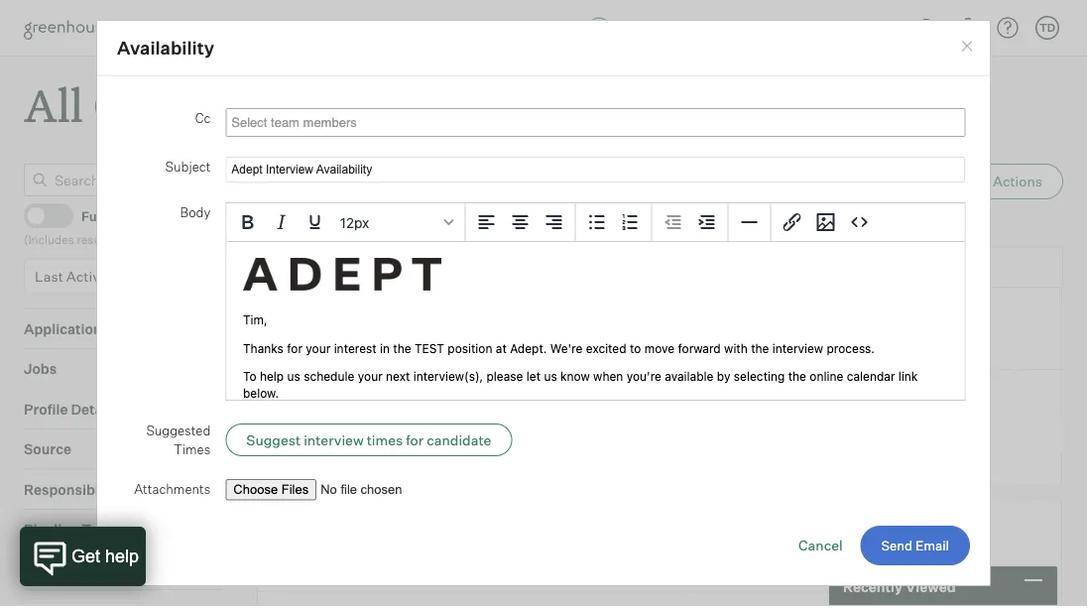 Task type: locate. For each thing, give the bounding box(es) containing it.
application
[[24, 320, 102, 338]]

jobs up profile
[[24, 360, 57, 378]]

0 horizontal spatial jobs
[[24, 360, 57, 378]]

actions
[[993, 173, 1043, 190]]

1 vertical spatial candidates
[[93, 75, 320, 134]]

configure image
[[956, 16, 980, 40]]

candidates up subject
[[93, 75, 320, 134]]

availability down interview
[[625, 385, 697, 403]]

candidate right times
[[427, 431, 491, 449]]

1 horizontal spatial availability
[[288, 386, 358, 402]]

4 toolbar from the left
[[771, 204, 880, 242]]

senior
[[278, 332, 314, 347]]

None file field
[[226, 480, 470, 501]]

jobs left candidates link
[[242, 18, 278, 38]]

to inside interview to schedule for debrief link
[[684, 332, 695, 347]]

resumes
[[77, 232, 124, 247]]

add
[[815, 173, 842, 190]]

to inside interviews to schedule for preliminary screen
[[690, 540, 701, 555]]

dumtwo
[[645, 214, 699, 229]]

candidates link
[[294, 18, 379, 38]]

1 vertical spatial candidate
[[427, 431, 491, 449]]

search image
[[917, 16, 941, 40]]

schedule
[[698, 332, 748, 347], [704, 540, 754, 555]]

Subject text field
[[226, 157, 966, 183]]

profile details
[[24, 401, 118, 418]]

interview to schedule for debrief
[[630, 332, 809, 347]]

bulk actions link
[[940, 164, 1064, 200]]

2 vertical spatial for
[[757, 540, 772, 555]]

suggested times
[[146, 422, 211, 458]]

request availability button
[[568, 385, 697, 403]]

0 horizontal spatial candidate
[[329, 171, 394, 188]]

body
[[180, 204, 211, 220]]

suggest interview times for candidate button
[[226, 424, 512, 457]]

for
[[751, 332, 766, 347], [406, 431, 424, 449], [757, 540, 772, 555]]

generate
[[611, 173, 671, 190]]

jobs right open
[[305, 214, 335, 229]]

availability up interview
[[288, 386, 358, 402]]

0 vertical spatial jobs
[[242, 18, 278, 38]]

None submit
[[861, 526, 970, 565]]

full
[[81, 208, 104, 224]]

schedule inside interviews to schedule for preliminary screen
[[704, 540, 754, 555]]

0 horizontal spatial availability
[[117, 37, 214, 59]]

0 vertical spatial for
[[751, 332, 766, 347]]

2 vertical spatial jobs
[[24, 360, 57, 378]]

2 horizontal spatial jobs
[[305, 214, 335, 229]]

text
[[107, 208, 135, 224]]

schedule for interviews
[[704, 540, 754, 555]]

to for interviews
[[690, 540, 701, 555]]

responsibility
[[24, 481, 120, 498]]

subject
[[165, 159, 211, 174]]

0 vertical spatial interviews
[[288, 426, 354, 442]]

attachments
[[134, 481, 211, 497]]

candidate
[[845, 173, 912, 190]]

schedule for interview
[[698, 332, 748, 347]]

open
[[270, 214, 302, 229]]

1 vertical spatial to
[[684, 332, 695, 347]]

details
[[71, 401, 118, 418]]

activity
[[66, 268, 116, 285]]

last activity (new to old)
[[35, 268, 196, 285]]

interviews
[[288, 426, 354, 442], [630, 540, 687, 555]]

0 vertical spatial to
[[154, 268, 168, 285]]

td
[[1040, 21, 1056, 34]]

1 vertical spatial jobs
[[305, 214, 335, 229]]

candidate
[[329, 171, 394, 188], [427, 431, 491, 449]]

interviews inside interviews to schedule for preliminary screen
[[630, 540, 687, 555]]

recently
[[843, 578, 903, 595]]

availability up all candidates
[[117, 37, 214, 59]]

interviews left times
[[288, 426, 354, 442]]

candidates right the jobs link on the top of page
[[294, 18, 379, 38]]

for for debrief
[[751, 332, 766, 347]]

2 toolbar from the left
[[576, 204, 652, 242]]

name
[[273, 260, 307, 275]]

candidates
[[294, 18, 379, 38], [93, 75, 320, 134]]

0 vertical spatial schedule
[[698, 332, 748, 347]]

1 vertical spatial interviews
[[630, 540, 687, 555]]

coordinator:
[[537, 214, 613, 229]]

toolbar
[[466, 204, 576, 242], [576, 204, 652, 242], [652, 204, 729, 242], [771, 204, 880, 242]]

viewed
[[906, 578, 956, 595]]

notes)
[[149, 232, 184, 247]]

2 vertical spatial to
[[690, 540, 701, 555]]

add candidate link
[[775, 164, 932, 200]]

0 horizontal spatial interviews
[[288, 426, 354, 442]]

interviews to schedule for preliminary screen
[[612, 540, 839, 574]]

checkmark image
[[33, 208, 48, 222]]

all candidates
[[24, 75, 320, 134]]

interviews for interviews to schedule for preliminary screen
[[630, 540, 687, 555]]

request availability
[[568, 385, 697, 403]]

to for interview
[[684, 332, 695, 347]]

for inside suggest interview times for candidate button
[[406, 431, 424, 449]]

generate report
[[611, 173, 718, 190]]

senior civil engineer at rsa engineering
[[278, 332, 504, 347]]

rsa
[[409, 332, 434, 347]]

jobs
[[242, 18, 278, 38], [305, 214, 335, 229], [24, 360, 57, 378]]

add candidate
[[815, 173, 912, 190]]

for inside interviews to schedule for preliminary screen
[[757, 540, 772, 555]]

interviews up screen
[[630, 540, 687, 555]]

for for preliminary
[[757, 540, 772, 555]]

schedule left "preliminary"
[[704, 540, 754, 555]]

1 horizontal spatial interviews
[[630, 540, 687, 555]]

integrations
[[470, 18, 560, 38]]

screen
[[612, 559, 651, 574]]

all
[[24, 75, 83, 134]]

jobs link
[[242, 18, 278, 38]]

test
[[616, 214, 642, 229]]

interviews for interviews
[[288, 426, 354, 442]]

td button
[[1032, 12, 1064, 44]]

availability dialog
[[96, 0, 991, 586]]

0 vertical spatial debrief
[[769, 332, 809, 347]]

candidate inside button
[[427, 431, 491, 449]]

1 vertical spatial debrief
[[288, 460, 331, 476]]

preliminary
[[775, 540, 839, 555]]

for inside interview to schedule for debrief link
[[751, 332, 766, 347]]

1 vertical spatial schedule
[[704, 540, 754, 555]]

None text field
[[227, 110, 368, 135]]

12px
[[340, 214, 369, 231]]

interview to schedule for debrief link
[[612, 330, 814, 349]]

reports link
[[395, 18, 454, 38]]

schedule right interview
[[698, 332, 748, 347]]

to
[[154, 268, 168, 285], [684, 332, 695, 347], [690, 540, 701, 555]]

candidate right 4
[[329, 171, 394, 188]]

profile
[[24, 401, 68, 418]]

1 horizontal spatial candidate
[[427, 431, 491, 449]]

old)
[[171, 268, 196, 285]]

0 vertical spatial candidate
[[329, 171, 394, 188]]

times
[[174, 442, 211, 458]]

1 vertical spatial for
[[406, 431, 424, 449]]



Task type: vqa. For each thing, say whether or not it's contained in the screenshot.
Recently Viewed
yes



Task type: describe. For each thing, give the bounding box(es) containing it.
scheduled
[[422, 214, 486, 229]]

integrations link
[[470, 18, 560, 38]]

times
[[367, 431, 403, 449]]

0 horizontal spatial debrief
[[288, 460, 331, 476]]

td button
[[1036, 16, 1060, 40]]

suggested
[[146, 422, 211, 438]]

(includes
[[24, 232, 74, 247]]

engineer
[[343, 332, 393, 347]]

candidate reports are now available! apply filters and select "view in app" element
[[586, 164, 767, 200]]

4
[[317, 171, 326, 188]]

recently viewed
[[843, 578, 956, 595]]

last activity (new to old) option
[[35, 268, 196, 285]]

interviews to schedule for preliminary screen link
[[612, 538, 839, 576]]

education
[[24, 561, 92, 579]]

cc
[[195, 110, 211, 126]]

12px toolbar
[[227, 204, 466, 242]]

report
[[674, 173, 718, 190]]

cancel button
[[799, 537, 843, 554]]

be
[[403, 214, 419, 229]]

coordinator: test dumtwo
[[537, 214, 699, 229]]

open jobs
[[270, 214, 335, 229]]

for for candidate
[[406, 431, 424, 449]]

to be scheduled
[[385, 214, 486, 229]]

and
[[126, 232, 147, 247]]

bulk
[[961, 173, 990, 190]]

tasks
[[81, 521, 121, 538]]

Search candidates field
[[24, 164, 222, 197]]

interview
[[304, 431, 364, 449]]

availability inside dialog
[[117, 37, 214, 59]]

application type
[[24, 320, 138, 338]]

search
[[138, 208, 182, 224]]

(new
[[119, 268, 151, 285]]

none file field inside "availability" dialog
[[226, 480, 470, 501]]

1 toolbar from the left
[[466, 204, 576, 242]]

request
[[568, 385, 622, 403]]

last
[[35, 268, 63, 285]]

12px group
[[227, 204, 965, 242]]

showing 4 candidate applications
[[257, 171, 476, 188]]

pipeline
[[24, 521, 78, 538]]

pipeline tasks
[[24, 521, 121, 538]]

generate report button
[[586, 164, 767, 200]]

2 horizontal spatial availability
[[625, 385, 697, 403]]

cancel
[[799, 537, 843, 554]]

applications
[[397, 171, 476, 188]]

none text field inside "availability" dialog
[[227, 110, 368, 135]]

suggest
[[246, 431, 301, 449]]

bulk actions
[[961, 173, 1043, 190]]

0 vertical spatial candidates
[[294, 18, 379, 38]]

engineering
[[436, 332, 504, 347]]

close image
[[960, 38, 975, 54]]

3 toolbar from the left
[[652, 204, 729, 242]]

1 horizontal spatial debrief
[[769, 332, 809, 347]]

none submit inside "availability" dialog
[[861, 526, 970, 565]]

source
[[24, 441, 71, 458]]

greenhouse recruiting image
[[24, 16, 202, 40]]

type
[[105, 320, 138, 338]]

at
[[396, 332, 407, 347]]

to
[[385, 214, 400, 229]]

interview
[[630, 332, 681, 347]]

reports
[[395, 18, 454, 38]]

civil
[[317, 332, 341, 347]]

suggest interview times for candidate
[[246, 431, 491, 449]]

showing
[[257, 171, 314, 188]]

full text search (includes resumes and notes)
[[24, 208, 184, 247]]

1 horizontal spatial jobs
[[242, 18, 278, 38]]

12px button
[[332, 206, 461, 239]]



